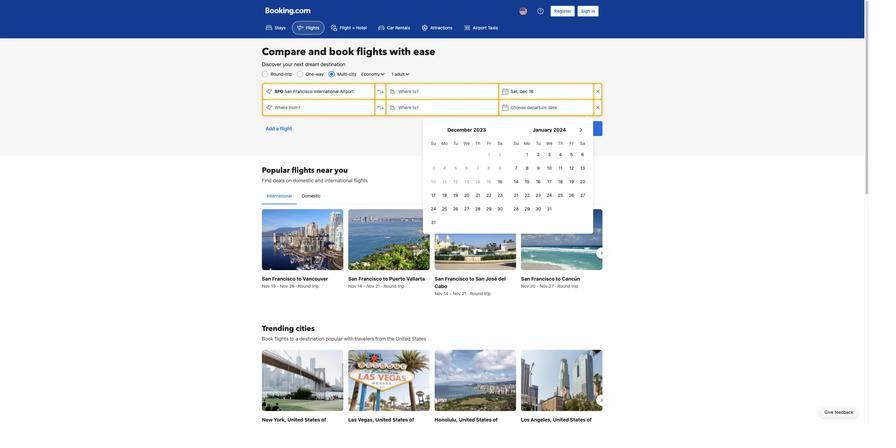 Task type: describe. For each thing, give the bounding box(es) containing it.
flights inside 'trending cities book flights to a destination popular with travelers from the united states'
[[275, 337, 289, 342]]

of for los angeles, united states of
[[587, 418, 592, 423]]

departure
[[527, 105, 547, 110]]

flights link
[[292, 21, 325, 35]]

of for new york, united states of
[[321, 418, 326, 423]]

22 for the 22 option
[[486, 193, 492, 198]]

3 December 2023 checkbox
[[428, 162, 439, 175]]

tu for january
[[536, 141, 541, 146]]

hotel
[[356, 25, 367, 30]]

december 2023
[[448, 127, 486, 133]]

grid for december
[[428, 138, 506, 229]]

4 for the 4 december 2023 checkbox
[[443, 166, 446, 171]]

destination inside 'trending cities book flights to a destination popular with travelers from the united states'
[[300, 337, 324, 342]]

car rentals
[[387, 25, 410, 30]]

fr for 2024
[[570, 141, 574, 146]]

trip inside the san francisco to cancún nov 20 - nov 27 · round trip
[[572, 284, 578, 289]]

flight + hotel link
[[326, 21, 372, 35]]

united for new york, united states of
[[287, 418, 303, 423]]

york,
[[274, 418, 286, 423]]

united inside 'trending cities book flights to a destination popular with travelers from the united states'
[[396, 337, 411, 342]]

· inside the san francisco to cancún nov 20 - nov 27 · round trip
[[555, 284, 556, 289]]

12 December 2023 checkbox
[[450, 176, 461, 188]]

give feedback button
[[820, 408, 858, 419]]

register link
[[551, 6, 575, 17]]

14 inside san francisco to puerto vallarta nov 14 - nov 21 · round trip
[[357, 284, 362, 289]]

dream
[[305, 62, 319, 67]]

5 for 5 option
[[570, 152, 573, 157]]

trip down your
[[285, 72, 292, 77]]

26 January 2024 checkbox
[[566, 190, 577, 202]]

states inside honolulu, united states of
[[476, 418, 492, 423]]

car
[[387, 25, 394, 30]]

states inside 'trending cities book flights to a destination popular with travelers from the united states'
[[412, 337, 426, 342]]

with inside compare and book flights with ease discover your next dream destination
[[390, 45, 411, 59]]

25 for 25 december 2023 checkbox
[[442, 207, 447, 212]]

san francisco to cancún nov 20 - nov 27 · round trip
[[521, 277, 580, 289]]

19 for 19 checkbox
[[569, 179, 574, 185]]

2024
[[553, 127, 566, 133]]

1 inside dropdown button
[[392, 72, 394, 77]]

5 December 2023 checkbox
[[450, 162, 461, 175]]

domestic button
[[297, 188, 326, 204]]

13 for 13 december 2023 option
[[465, 179, 469, 185]]

4 for 4 january 2024 option
[[559, 152, 562, 157]]

21 inside san francisco to puerto vallarta nov 14 - nov 21 · round trip
[[376, 284, 380, 289]]

grid for january
[[511, 138, 588, 216]]

21 inside san francisco to san josé del cabo nov 14 - nov 21 · round trip
[[462, 291, 467, 297]]

where to? for sat, dec 16
[[398, 89, 419, 94]]

new york, united states of
[[262, 418, 326, 425]]

of for las vegas, united states of
[[409, 418, 414, 423]]

26 inside san francisco to vancouver nov 19 - nov 26 · round trip
[[289, 284, 294, 289]]

international inside 'button'
[[267, 194, 292, 199]]

9 for 9 december 2023 option
[[499, 166, 502, 171]]

29 for 29 option
[[486, 207, 492, 212]]

1 vertical spatial airport
[[340, 89, 354, 94]]

11 for 11 december 2023 option
[[443, 179, 447, 185]]

one-
[[306, 72, 316, 77]]

new york, united states of america image
[[262, 351, 343, 412]]

tu for december
[[453, 141, 458, 146]]

san for san francisco to san josé del cabo
[[435, 277, 444, 282]]

25 December 2023 checkbox
[[439, 203, 450, 216]]

cancún
[[562, 277, 580, 282]]

near
[[317, 166, 333, 176]]

san francisco to san josé del cabo nov 14 - nov 21 · round trip
[[435, 277, 506, 297]]

vancouver
[[303, 277, 328, 282]]

where to? button for choose
[[387, 100, 498, 115]]

trending cities book flights to a destination popular with travelers from the united states
[[262, 324, 426, 342]]

sign in link
[[578, 6, 599, 17]]

19 January 2024 checkbox
[[566, 176, 577, 188]]

9 December 2023 checkbox
[[495, 162, 506, 175]]

sat,
[[511, 89, 519, 94]]

round-trip
[[271, 72, 292, 77]]

9 for 9 january 2024 checkbox at the right top of the page
[[537, 166, 540, 171]]

san francisco to cancún image
[[521, 210, 603, 271]]

16 inside dropdown button
[[529, 89, 534, 94]]

states for las vegas, united states of
[[393, 418, 408, 423]]

tab list containing international
[[262, 188, 603, 205]]

san for san francisco to cancún
[[521, 277, 530, 282]]

1 adult button
[[391, 71, 412, 78]]

where for choose departure date
[[398, 105, 411, 110]]

from
[[376, 337, 386, 342]]

20 January 2024 checkbox
[[577, 176, 588, 188]]

honolulu, united states of link
[[435, 351, 516, 425]]

the
[[387, 337, 395, 342]]

28 for 28 january 2024 option
[[514, 207, 519, 212]]

from?
[[289, 105, 300, 110]]

14 December 2023 checkbox
[[472, 176, 483, 188]]

31 December 2023 checkbox
[[428, 217, 439, 229]]

honolulu, united states of
[[435, 418, 498, 425]]

international
[[325, 178, 353, 184]]

1 vertical spatial 3
[[432, 166, 435, 171]]

7 December 2023 checkbox
[[472, 162, 483, 175]]

20 inside the san francisco to cancún nov 20 - nov 27 · round trip
[[530, 284, 536, 289]]

th for 2023
[[475, 141, 481, 146]]

vallarta
[[407, 277, 425, 282]]

airport taxis
[[473, 25, 498, 30]]

popular
[[262, 166, 290, 176]]

domestic
[[302, 194, 321, 199]]

san francisco to puerto vallarta nov 14 - nov 21 · round trip
[[348, 277, 425, 289]]

20 December 2023 checkbox
[[461, 190, 472, 202]]

22 January 2024 checkbox
[[522, 190, 533, 202]]

compare and book flights with ease discover your next dream destination
[[262, 45, 435, 67]]

15 for 15 december 2023 option
[[487, 179, 491, 185]]

search button
[[569, 121, 603, 136]]

trip inside san francisco to san josé del cabo nov 14 - nov 21 · round trip
[[484, 291, 491, 297]]

28 December 2023 checkbox
[[472, 203, 483, 216]]

12 for 12 option at the right top
[[453, 179, 458, 185]]

11 December 2023 checkbox
[[439, 176, 450, 188]]

book
[[262, 337, 273, 342]]

24 January 2024 checkbox
[[544, 190, 555, 202]]

26 for 26 december 2023 "checkbox"
[[453, 207, 458, 212]]

international button
[[262, 188, 297, 204]]

next
[[294, 62, 304, 67]]

to for cancún
[[556, 277, 561, 282]]

choose
[[511, 105, 526, 110]]

search
[[578, 126, 593, 131]]

su for december
[[431, 141, 436, 146]]

new
[[262, 418, 273, 423]]

where for sat, dec 16
[[398, 89, 411, 94]]

28 for 28 option
[[475, 207, 481, 212]]

add a flight
[[266, 126, 292, 132]]

stays link
[[261, 21, 291, 35]]

19 December 2023 checkbox
[[450, 190, 461, 202]]

to? for choose departure date
[[413, 105, 419, 110]]

- inside the san francisco to cancún nov 20 - nov 27 · round trip
[[537, 284, 539, 289]]

compare
[[262, 45, 306, 59]]

trip inside san francisco to puerto vallarta nov 14 - nov 21 · round trip
[[398, 284, 404, 289]]

new york, united states of link
[[262, 351, 343, 425]]

of inside honolulu, united states of
[[493, 418, 498, 423]]

to? for sat, dec 16
[[413, 89, 419, 94]]

- inside san francisco to san josé del cabo nov 14 - nov 21 · round trip
[[450, 291, 452, 297]]

9 January 2024 checkbox
[[533, 162, 544, 175]]

6 for 6 december 2023 checkbox
[[465, 166, 468, 171]]

puerto
[[389, 277, 405, 282]]

10 December 2023 checkbox
[[428, 176, 439, 188]]

taxis
[[488, 25, 498, 30]]

add
[[266, 126, 275, 132]]

26 December 2023 checkbox
[[450, 203, 461, 216]]

san for san francisco to puerto vallarta
[[348, 277, 357, 282]]

las vegas, united states of link
[[348, 351, 430, 425]]

27 January 2024 checkbox
[[577, 190, 588, 202]]

ease
[[413, 45, 435, 59]]

vegas,
[[358, 418, 374, 423]]

where from?
[[275, 105, 300, 110]]

6 January 2024 checkbox
[[577, 149, 588, 161]]

in
[[592, 8, 595, 14]]

flights
[[306, 25, 319, 30]]

united inside honolulu, united states of
[[459, 418, 475, 423]]

add a flight button
[[262, 121, 296, 136]]

states for new york, united states of
[[305, 418, 320, 423]]

flight
[[340, 25, 351, 30]]

you
[[334, 166, 348, 176]]

12 for 12 january 2024 option
[[569, 166, 574, 171]]

adult
[[395, 72, 405, 77]]

sat, dec 16 button
[[499, 84, 593, 99]]

- inside san francisco to vancouver nov 19 - nov 26 · round trip
[[277, 284, 279, 289]]

1 horizontal spatial 3
[[548, 152, 551, 157]]

los angeles, united states of america image
[[521, 351, 603, 412]]

31 for 31 checkbox
[[547, 207, 552, 212]]

· inside san francisco to puerto vallarta nov 14 - nov 21 · round trip
[[381, 284, 383, 289]]

flights inside compare and book flights with ease discover your next dream destination
[[357, 45, 387, 59]]

san for san francisco to vancouver
[[262, 277, 271, 282]]

honolulu,
[[435, 418, 458, 423]]

honolulu, united states of america image
[[435, 351, 516, 412]]

11 for 11 option
[[559, 166, 563, 171]]

round inside san francisco to puerto vallarta nov 14 - nov 21 · round trip
[[384, 284, 397, 289]]

choose departure date button
[[499, 100, 593, 115]]

flights right international
[[354, 178, 368, 184]]

stays
[[275, 25, 286, 30]]

sa for 2024
[[580, 141, 585, 146]]

united for los angeles, united states of
[[553, 418, 569, 423]]

january
[[533, 127, 552, 133]]

where to? button for sat,
[[387, 84, 498, 99]]

14 inside checkbox
[[476, 179, 480, 185]]

7 January 2024 checkbox
[[511, 162, 522, 175]]

choose departure date
[[511, 105, 557, 110]]

san francisco to puerto vallarta image
[[348, 210, 430, 271]]

- inside san francisco to puerto vallarta nov 14 - nov 21 · round trip
[[363, 284, 365, 289]]

where to? for choose departure date
[[398, 105, 419, 110]]

san francisco to san josé del cabo image
[[435, 210, 516, 271]]

round inside the san francisco to cancún nov 20 - nov 27 · round trip
[[558, 284, 570, 289]]

to for puerto
[[383, 277, 388, 282]]

region containing san francisco to vancouver
[[257, 207, 608, 300]]

30 for 30 checkbox at the right
[[497, 207, 503, 212]]

josé
[[486, 277, 497, 282]]

18 for the 18 option
[[558, 179, 563, 185]]

13 December 2023 checkbox
[[461, 176, 472, 188]]

angeles,
[[531, 418, 552, 423]]



Task type: vqa. For each thing, say whether or not it's contained in the screenshot.


Task type: locate. For each thing, give the bounding box(es) containing it.
way
[[316, 72, 324, 77]]

5 right 4 january 2024 option
[[570, 152, 573, 157]]

1 horizontal spatial 19
[[453, 193, 458, 198]]

16 for 16 option
[[536, 179, 541, 185]]

region
[[257, 207, 608, 300], [257, 348, 608, 425]]

1 30 from the left
[[497, 207, 503, 212]]

2
[[499, 152, 501, 157], [537, 152, 540, 157]]

1 tu from the left
[[453, 141, 458, 146]]

0 horizontal spatial tu
[[453, 141, 458, 146]]

30 inside option
[[536, 207, 541, 212]]

united right "honolulu,"
[[459, 418, 475, 423]]

1 8 from the left
[[488, 166, 490, 171]]

+
[[352, 25, 355, 30]]

28 inside 28 option
[[475, 207, 481, 212]]

popular
[[326, 337, 343, 342]]

28 inside 28 january 2024 option
[[514, 207, 519, 212]]

dec
[[520, 89, 528, 94]]

16 January 2024 checkbox
[[533, 176, 544, 188]]

27
[[580, 193, 585, 198], [464, 207, 469, 212], [549, 284, 554, 289]]

26 inside "checkbox"
[[453, 207, 458, 212]]

trip down josé
[[484, 291, 491, 297]]

15 right 14 january 2024 option
[[525, 179, 530, 185]]

11
[[559, 166, 563, 171], [443, 179, 447, 185]]

francisco inside san francisco to puerto vallarta nov 14 - nov 21 · round trip
[[359, 277, 382, 282]]

29
[[486, 207, 492, 212], [525, 207, 530, 212]]

2 mo from the left
[[524, 141, 530, 146]]

25 January 2024 checkbox
[[555, 190, 566, 202]]

13 right 12 option at the right top
[[465, 179, 469, 185]]

tab list
[[262, 188, 603, 205]]

2 inside checkbox
[[499, 152, 501, 157]]

1 23 from the left
[[498, 193, 503, 198]]

0 horizontal spatial with
[[344, 337, 354, 342]]

2 28 from the left
[[514, 207, 519, 212]]

1 vertical spatial 18
[[442, 193, 447, 198]]

1 to? from the top
[[413, 89, 419, 94]]

5 January 2024 checkbox
[[566, 149, 577, 161]]

and up dream
[[308, 45, 327, 59]]

tu
[[453, 141, 458, 146], [536, 141, 541, 146]]

to left vancouver
[[297, 277, 302, 282]]

1 for january
[[526, 152, 528, 157]]

19 inside checkbox
[[569, 179, 574, 185]]

los
[[521, 418, 530, 423]]

we
[[464, 141, 470, 146], [546, 141, 553, 146]]

2 December 2023 checkbox
[[495, 149, 506, 161]]

1 vertical spatial with
[[344, 337, 354, 342]]

1 vertical spatial 24
[[431, 207, 436, 212]]

0 horizontal spatial 9
[[499, 166, 502, 171]]

29 December 2023 checkbox
[[483, 203, 495, 216]]

1 horizontal spatial 20
[[530, 284, 536, 289]]

1 horizontal spatial tu
[[536, 141, 541, 146]]

francisco for san francisco to puerto vallarta
[[359, 277, 382, 282]]

2 15 from the left
[[525, 179, 530, 185]]

0 horizontal spatial 26
[[289, 284, 294, 289]]

trip
[[285, 72, 292, 77], [312, 284, 319, 289], [398, 284, 404, 289], [572, 284, 578, 289], [484, 291, 491, 297]]

th up 4 january 2024 option
[[558, 141, 563, 146]]

fr for 2023
[[487, 141, 491, 146]]

22
[[486, 193, 492, 198], [525, 193, 530, 198]]

0 vertical spatial 20
[[580, 179, 585, 185]]

2 vertical spatial 26
[[289, 284, 294, 289]]

15 for 15 january 2024 option
[[525, 179, 530, 185]]

1 horizontal spatial 30
[[536, 207, 541, 212]]

4 of from the left
[[587, 418, 592, 423]]

0 horizontal spatial a
[[276, 126, 279, 132]]

where inside popup button
[[275, 105, 288, 110]]

0 horizontal spatial 2
[[499, 152, 501, 157]]

1 horizontal spatial 18
[[558, 179, 563, 185]]

a right add
[[276, 126, 279, 132]]

28 January 2024 checkbox
[[511, 203, 522, 216]]

flights down the trending
[[275, 337, 289, 342]]

4 January 2024 checkbox
[[555, 149, 566, 161]]

5 right the 4 december 2023 checkbox
[[454, 166, 457, 171]]

0 vertical spatial with
[[390, 45, 411, 59]]

0 horizontal spatial 23
[[498, 193, 503, 198]]

we for january
[[546, 141, 553, 146]]

to left cancún
[[556, 277, 561, 282]]

10 for the 10 january 2024 checkbox
[[547, 166, 552, 171]]

24 inside option
[[431, 207, 436, 212]]

1 adult
[[392, 72, 405, 77]]

17 left the 18 december 2023 option
[[431, 193, 436, 198]]

1 7 from the left
[[477, 166, 479, 171]]

1 we from the left
[[464, 141, 470, 146]]

1 15 from the left
[[487, 179, 491, 185]]

1 December 2023 checkbox
[[483, 149, 495, 161]]

18 inside option
[[442, 193, 447, 198]]

10 right 9 january 2024 checkbox at the right top of the page
[[547, 166, 552, 171]]

1 horizontal spatial international
[[314, 89, 339, 94]]

to left puerto
[[383, 277, 388, 282]]

sa for 2023
[[498, 141, 503, 146]]

find
[[262, 178, 272, 184]]

2 right the 1 january 2024 checkbox
[[537, 152, 540, 157]]

0 vertical spatial 6
[[581, 152, 584, 157]]

2 vertical spatial 27
[[549, 284, 554, 289]]

8 for 8 december 2023 option
[[488, 166, 490, 171]]

20 for 20 checkbox
[[580, 179, 585, 185]]

2 su from the left
[[514, 141, 519, 146]]

28 left 29 option
[[475, 207, 481, 212]]

13 right 12 january 2024 option
[[581, 166, 585, 171]]

1 sa from the left
[[498, 141, 503, 146]]

2 where to? from the top
[[398, 105, 419, 110]]

tu down december
[[453, 141, 458, 146]]

1 horizontal spatial 16
[[529, 89, 534, 94]]

to for vancouver
[[297, 277, 302, 282]]

31 down 24 december 2023 option
[[431, 220, 436, 225]]

3 right 2 'option'
[[548, 152, 551, 157]]

2 23 from the left
[[536, 193, 541, 198]]

4 December 2023 checkbox
[[439, 162, 450, 175]]

2 9 from the left
[[537, 166, 540, 171]]

th
[[475, 141, 481, 146], [558, 141, 563, 146]]

0 horizontal spatial international
[[267, 194, 292, 199]]

francisco for san francisco to vancouver
[[272, 277, 296, 282]]

17 right 16 option
[[547, 179, 552, 185]]

del
[[498, 277, 506, 282]]

29 January 2024 checkbox
[[522, 203, 533, 216]]

28 left 29 checkbox
[[514, 207, 519, 212]]

11 January 2024 checkbox
[[555, 162, 566, 175]]

20
[[580, 179, 585, 185], [464, 193, 469, 198], [530, 284, 536, 289]]

francisco for san francisco to cancún
[[531, 277, 555, 282]]

san francisco to vancouver nov 19 - nov 26 · round trip
[[262, 277, 328, 289]]

0 horizontal spatial 15
[[487, 179, 491, 185]]

flights up domestic
[[292, 166, 315, 176]]

2 30 from the left
[[536, 207, 541, 212]]

0 vertical spatial 12
[[569, 166, 574, 171]]

25 for 25 option
[[558, 193, 563, 198]]

mo for december
[[442, 141, 448, 146]]

0 vertical spatial where to?
[[398, 89, 419, 94]]

flight
[[280, 126, 292, 132]]

23 for 23 january 2024 checkbox
[[536, 193, 541, 198]]

23 right the 22 option
[[498, 193, 503, 198]]

0 horizontal spatial 28
[[475, 207, 481, 212]]

24 inside checkbox
[[547, 193, 552, 198]]

2 January 2024 checkbox
[[533, 149, 544, 161]]

1 horizontal spatial 9
[[537, 166, 540, 171]]

21 January 2024 checkbox
[[511, 190, 522, 202]]

6 inside 6 december 2023 checkbox
[[465, 166, 468, 171]]

2 vertical spatial 20
[[530, 284, 536, 289]]

1 28 from the left
[[475, 207, 481, 212]]

9 right 8 december 2023 option
[[499, 166, 502, 171]]

24 right 23 january 2024 checkbox
[[547, 193, 552, 198]]

0 horizontal spatial 11
[[443, 179, 447, 185]]

destination down cities
[[300, 337, 324, 342]]

20 inside checkbox
[[580, 179, 585, 185]]

17 for 17 option
[[547, 179, 552, 185]]

0 vertical spatial 25
[[558, 193, 563, 198]]

17 January 2024 checkbox
[[544, 176, 555, 188]]

las vegas, united states of america image
[[348, 351, 430, 412]]

united right 'the'
[[396, 337, 411, 342]]

0 horizontal spatial sa
[[498, 141, 503, 146]]

31 for 31 december 2023 checkbox at the bottom
[[431, 220, 436, 225]]

23
[[498, 193, 503, 198], [536, 193, 541, 198]]

0 horizontal spatial 30
[[497, 207, 503, 212]]

1 vertical spatial 5
[[454, 166, 457, 171]]

23 January 2024 checkbox
[[533, 190, 544, 202]]

and inside compare and book flights with ease discover your next dream destination
[[308, 45, 327, 59]]

5 inside checkbox
[[454, 166, 457, 171]]

2 where to? button from the top
[[387, 100, 498, 115]]

one-way
[[306, 72, 324, 77]]

30 January 2024 checkbox
[[533, 203, 544, 216]]

united inside new york, united states of
[[287, 418, 303, 423]]

las
[[348, 418, 357, 423]]

10 left 11 december 2023 option
[[431, 179, 436, 185]]

2 th from the left
[[558, 141, 563, 146]]

0 vertical spatial 31
[[547, 207, 552, 212]]

29 for 29 checkbox
[[525, 207, 530, 212]]

your
[[283, 62, 293, 67]]

airport down multi-city
[[340, 89, 354, 94]]

1 22 from the left
[[486, 193, 492, 198]]

sign in
[[581, 8, 595, 14]]

fr
[[487, 141, 491, 146], [570, 141, 574, 146]]

9 inside 9 december 2023 option
[[499, 166, 502, 171]]

10 inside the 10 january 2024 checkbox
[[547, 166, 552, 171]]

22 right 21 option
[[525, 193, 530, 198]]

2 8 from the left
[[526, 166, 529, 171]]

1 horizontal spatial grid
[[511, 138, 588, 216]]

0 vertical spatial international
[[314, 89, 339, 94]]

with inside 'trending cities book flights to a destination popular with travelers from the united states'
[[344, 337, 354, 342]]

international
[[314, 89, 339, 94], [267, 194, 292, 199]]

airport
[[473, 25, 487, 30], [340, 89, 354, 94]]

mo up the 1 january 2024 checkbox
[[524, 141, 530, 146]]

to inside 'trending cities book flights to a destination popular with travelers from the united states'
[[290, 337, 294, 342]]

feedback
[[835, 410, 853, 416]]

13 inside option
[[465, 179, 469, 185]]

1 horizontal spatial 27
[[549, 284, 554, 289]]

2 for january 2024
[[537, 152, 540, 157]]

16
[[529, 89, 534, 94], [498, 179, 502, 185], [536, 179, 541, 185]]

0 horizontal spatial 19
[[271, 284, 276, 289]]

1 horizontal spatial a
[[296, 337, 298, 342]]

·
[[296, 284, 297, 289], [381, 284, 383, 289], [555, 284, 556, 289], [468, 291, 469, 297]]

1 left 2 december 2023 checkbox
[[488, 152, 490, 157]]

to
[[297, 277, 302, 282], [383, 277, 388, 282], [470, 277, 474, 282], [556, 277, 561, 282], [290, 337, 294, 342]]

a inside 'trending cities book flights to a destination popular with travelers from the united states'
[[296, 337, 298, 342]]

0 vertical spatial 11
[[559, 166, 563, 171]]

sa up 6 january 2024 checkbox
[[580, 141, 585, 146]]

22 for 22 january 2024 checkbox
[[525, 193, 530, 198]]

3
[[548, 152, 551, 157], [432, 166, 435, 171]]

24
[[547, 193, 552, 198], [431, 207, 436, 212]]

22 inside checkbox
[[525, 193, 530, 198]]

2 to? from the top
[[413, 105, 419, 110]]

states inside the los angeles, united states of
[[570, 418, 586, 423]]

2 inside 'option'
[[537, 152, 540, 157]]

22 December 2023 checkbox
[[483, 190, 495, 202]]

tu up 2 'option'
[[536, 141, 541, 146]]

30 right 29 option
[[497, 207, 503, 212]]

0 vertical spatial 17
[[547, 179, 552, 185]]

1 horizontal spatial 25
[[558, 193, 563, 198]]

su up 7 option
[[514, 141, 519, 146]]

1 for december
[[488, 152, 490, 157]]

3 January 2024 checkbox
[[544, 149, 555, 161]]

january 2024
[[533, 127, 566, 133]]

5 for 5 december 2023 checkbox
[[454, 166, 457, 171]]

united right angeles,
[[553, 418, 569, 423]]

0 horizontal spatial 17
[[431, 193, 436, 198]]

united inside the los angeles, united states of
[[553, 418, 569, 423]]

united for las vegas, united states of
[[375, 418, 391, 423]]

13 January 2024 checkbox
[[577, 162, 588, 175]]

states for los angeles, united states of
[[570, 418, 586, 423]]

to down the trending
[[290, 337, 294, 342]]

0 horizontal spatial 3
[[432, 166, 435, 171]]

0 horizontal spatial grid
[[428, 138, 506, 229]]

th down 2023
[[475, 141, 481, 146]]

14 inside san francisco to san josé del cabo nov 14 - nov 21 · round trip
[[444, 291, 449, 297]]

0 horizontal spatial th
[[475, 141, 481, 146]]

on
[[286, 178, 292, 184]]

4 inside checkbox
[[443, 166, 446, 171]]

24 December 2023 checkbox
[[428, 203, 439, 216]]

12 right 11 option
[[569, 166, 574, 171]]

francisco inside san francisco to vancouver nov 19 - nov 26 · round trip
[[272, 277, 296, 282]]

1 vertical spatial 13
[[465, 179, 469, 185]]

2 29 from the left
[[525, 207, 530, 212]]

13 for the 13 january 2024 checkbox
[[581, 166, 585, 171]]

multi-
[[337, 72, 349, 77]]

6 inside 6 january 2024 checkbox
[[581, 152, 584, 157]]

1 horizontal spatial 4
[[559, 152, 562, 157]]

0 horizontal spatial 13
[[465, 179, 469, 185]]

1 vertical spatial 6
[[465, 166, 468, 171]]

sfo
[[275, 89, 283, 94]]

date
[[548, 105, 557, 110]]

1 region from the top
[[257, 207, 608, 300]]

1 inside option
[[488, 152, 490, 157]]

car rentals link
[[373, 21, 415, 35]]

5 inside option
[[570, 152, 573, 157]]

18 inside option
[[558, 179, 563, 185]]

0 horizontal spatial we
[[464, 141, 470, 146]]

27 December 2023 checkbox
[[461, 203, 472, 216]]

where to?
[[398, 89, 419, 94], [398, 105, 419, 110]]

7
[[477, 166, 479, 171], [515, 166, 517, 171]]

14 inside option
[[514, 179, 519, 185]]

22 right 21 december 2023 option
[[486, 193, 492, 198]]

1 vertical spatial a
[[296, 337, 298, 342]]

25 left "26 january 2024" checkbox
[[558, 193, 563, 198]]

2 we from the left
[[546, 141, 553, 146]]

7 left 8 checkbox
[[515, 166, 517, 171]]

22 inside option
[[486, 193, 492, 198]]

0 vertical spatial 3
[[548, 152, 551, 157]]

1 horizontal spatial 6
[[581, 152, 584, 157]]

1 grid from the left
[[428, 138, 506, 229]]

7 right 6 december 2023 checkbox
[[477, 166, 479, 171]]

25 left 26 december 2023 "checkbox"
[[442, 207, 447, 212]]

multi-city
[[337, 72, 356, 77]]

2 horizontal spatial 20
[[580, 179, 585, 185]]

where to? button
[[387, 84, 498, 99], [387, 100, 498, 115]]

16 right 15 january 2024 option
[[536, 179, 541, 185]]

23 for 23 option
[[498, 193, 503, 198]]

with right popular
[[344, 337, 354, 342]]

8 January 2024 checkbox
[[522, 162, 533, 175]]

book
[[329, 45, 354, 59]]

12 January 2024 checkbox
[[566, 162, 577, 175]]

and inside popular flights near you find deals on domestic and international flights
[[315, 178, 323, 184]]

29 inside option
[[486, 207, 492, 212]]

we for december
[[464, 141, 470, 146]]

united
[[396, 337, 411, 342], [287, 418, 303, 423], [375, 418, 391, 423], [459, 418, 475, 423], [553, 418, 569, 423]]

1 where to? from the top
[[398, 89, 419, 94]]

11 left 12 january 2024 option
[[559, 166, 563, 171]]

20 inside option
[[464, 193, 469, 198]]

2 horizontal spatial 26
[[569, 193, 574, 198]]

fr up 1 option
[[487, 141, 491, 146]]

0 horizontal spatial 25
[[442, 207, 447, 212]]

sign
[[581, 8, 590, 14]]

30 inside checkbox
[[497, 207, 503, 212]]

attractions link
[[417, 21, 458, 35]]

0 vertical spatial 18
[[558, 179, 563, 185]]

0 horizontal spatial 4
[[443, 166, 446, 171]]

a inside 'button'
[[276, 126, 279, 132]]

12 right 11 december 2023 option
[[453, 179, 458, 185]]

31 right 30 option
[[547, 207, 552, 212]]

0 horizontal spatial 6
[[465, 166, 468, 171]]

0 vertical spatial 26
[[569, 193, 574, 198]]

1 horizontal spatial th
[[558, 141, 563, 146]]

6 for 6 january 2024 checkbox
[[581, 152, 584, 157]]

9 right 8 checkbox
[[537, 166, 540, 171]]

18 right 17 december 2023 option
[[442, 193, 447, 198]]

1 horizontal spatial we
[[546, 141, 553, 146]]

region containing new york, united states of
[[257, 348, 608, 425]]

13 inside checkbox
[[581, 166, 585, 171]]

1 January 2024 checkbox
[[522, 149, 533, 161]]

1 su from the left
[[431, 141, 436, 146]]

2 right 1 option
[[499, 152, 501, 157]]

2023
[[473, 127, 486, 133]]

to inside the san francisco to cancún nov 20 - nov 27 · round trip
[[556, 277, 561, 282]]

cities
[[296, 324, 315, 335]]

2 2 from the left
[[537, 152, 540, 157]]

0 vertical spatial 4
[[559, 152, 562, 157]]

24 for 24 january 2024 checkbox
[[547, 193, 552, 198]]

2 region from the top
[[257, 348, 608, 425]]

rentals
[[395, 25, 410, 30]]

29 inside checkbox
[[525, 207, 530, 212]]

1 horizontal spatial su
[[514, 141, 519, 146]]

23 inside checkbox
[[536, 193, 541, 198]]

sa up 2 december 2023 checkbox
[[498, 141, 503, 146]]

3 left the 4 december 2023 checkbox
[[432, 166, 435, 171]]

mo down december
[[442, 141, 448, 146]]

destination up multi-
[[321, 62, 345, 67]]

francisco inside san francisco to san josé del cabo nov 14 - nov 21 · round trip
[[445, 277, 468, 282]]

18
[[558, 179, 563, 185], [442, 193, 447, 198]]

19 for 19 december 2023 option
[[453, 193, 458, 198]]

0 vertical spatial and
[[308, 45, 327, 59]]

19 inside san francisco to vancouver nov 19 - nov 26 · round trip
[[271, 284, 276, 289]]

with
[[390, 45, 411, 59], [344, 337, 354, 342]]

0 vertical spatial region
[[257, 207, 608, 300]]

1 fr from the left
[[487, 141, 491, 146]]

1 horizontal spatial mo
[[524, 141, 530, 146]]

to inside san francisco to puerto vallarta nov 14 - nov 21 · round trip
[[383, 277, 388, 282]]

2 tu from the left
[[536, 141, 541, 146]]

san inside san francisco to vancouver nov 19 - nov 26 · round trip
[[262, 277, 271, 282]]

sfo san francisco international airport
[[275, 89, 354, 94]]

19 inside option
[[453, 193, 458, 198]]

1 horizontal spatial sa
[[580, 141, 585, 146]]

10 January 2024 checkbox
[[544, 162, 555, 175]]

15 January 2024 checkbox
[[522, 176, 533, 188]]

4
[[559, 152, 562, 157], [443, 166, 446, 171]]

15 right 14 checkbox
[[487, 179, 491, 185]]

0 vertical spatial airport
[[473, 25, 487, 30]]

17
[[547, 179, 552, 185], [431, 193, 436, 198]]

mo for january
[[524, 141, 530, 146]]

1 of from the left
[[321, 418, 326, 423]]

28
[[475, 207, 481, 212], [514, 207, 519, 212]]

trip down puerto
[[398, 284, 404, 289]]

2 22 from the left
[[525, 193, 530, 198]]

los angeles, united states of link
[[521, 351, 603, 425]]

san francisco to vancouver image
[[262, 210, 343, 271]]

6 right 5 december 2023 checkbox
[[465, 166, 468, 171]]

23 December 2023 checkbox
[[495, 190, 506, 202]]

flights up economy
[[357, 45, 387, 59]]

6 December 2023 checkbox
[[461, 162, 472, 175]]

1 horizontal spatial 10
[[547, 166, 552, 171]]

states inside las vegas, united states of
[[393, 418, 408, 423]]

popular flights near you find deals on domestic and international flights
[[262, 166, 368, 184]]

of inside las vegas, united states of
[[409, 418, 414, 423]]

16 right dec
[[529, 89, 534, 94]]

1 left adult
[[392, 72, 394, 77]]

16 for '16 december 2023' checkbox
[[498, 179, 502, 185]]

1 29 from the left
[[486, 207, 492, 212]]

grid
[[428, 138, 506, 229], [511, 138, 588, 216]]

states inside new york, united states of
[[305, 418, 320, 423]]

2 fr from the left
[[570, 141, 574, 146]]

register
[[554, 8, 571, 14]]

1 vertical spatial where to? button
[[387, 100, 498, 115]]

we down december 2023
[[464, 141, 470, 146]]

trip down vancouver
[[312, 284, 319, 289]]

with up adult
[[390, 45, 411, 59]]

san inside san francisco to puerto vallarta nov 14 - nov 21 · round trip
[[348, 277, 357, 282]]

27 inside option
[[464, 207, 469, 212]]

where from? button
[[263, 100, 374, 115]]

round inside san francisco to san josé del cabo nov 14 - nov 21 · round trip
[[470, 291, 483, 297]]

1 mo from the left
[[442, 141, 448, 146]]

domestic
[[293, 178, 314, 184]]

1 where to? button from the top
[[387, 84, 498, 99]]

8 inside 8 checkbox
[[526, 166, 529, 171]]

10
[[547, 166, 552, 171], [431, 179, 436, 185]]

1 horizontal spatial 24
[[547, 193, 552, 198]]

0 horizontal spatial 31
[[431, 220, 436, 225]]

24 for 24 december 2023 option
[[431, 207, 436, 212]]

27 for 27 january 2024 checkbox
[[580, 193, 585, 198]]

6 right 5 option
[[581, 152, 584, 157]]

18 December 2023 checkbox
[[439, 190, 450, 202]]

1 horizontal spatial 17
[[547, 179, 552, 185]]

18 January 2024 checkbox
[[555, 176, 566, 188]]

we up 3 checkbox
[[546, 141, 553, 146]]

1 vertical spatial 10
[[431, 179, 436, 185]]

2 of from the left
[[409, 418, 414, 423]]

1 vertical spatial 4
[[443, 166, 446, 171]]

su for january
[[514, 141, 519, 146]]

and down near
[[315, 178, 323, 184]]

21 December 2023 checkbox
[[472, 190, 483, 202]]

francisco for san francisco to san josé del cabo
[[445, 277, 468, 282]]

1 horizontal spatial 8
[[526, 166, 529, 171]]

international up the where from? popup button
[[314, 89, 339, 94]]

to inside san francisco to vancouver nov 19 - nov 26 · round trip
[[297, 277, 302, 282]]

round inside san francisco to vancouver nov 19 - nov 26 · round trip
[[298, 284, 311, 289]]

airport taxis link
[[459, 21, 503, 35]]

10 inside 10 checkbox
[[431, 179, 436, 185]]

10 for 10 checkbox
[[431, 179, 436, 185]]

30 December 2023 checkbox
[[495, 203, 506, 216]]

cabo
[[435, 284, 447, 290]]

31 January 2024 checkbox
[[544, 203, 555, 216]]

1 vertical spatial 20
[[464, 193, 469, 198]]

5
[[570, 152, 573, 157], [454, 166, 457, 171]]

united inside las vegas, united states of
[[375, 418, 391, 423]]

to for san
[[470, 277, 474, 282]]

0 horizontal spatial 16
[[498, 179, 502, 185]]

1 horizontal spatial fr
[[570, 141, 574, 146]]

18 for the 18 december 2023 option
[[442, 193, 447, 198]]

fr up 5 option
[[570, 141, 574, 146]]

2 7 from the left
[[515, 166, 517, 171]]

12
[[569, 166, 574, 171], [453, 179, 458, 185]]

0 vertical spatial 13
[[581, 166, 585, 171]]

united right york,
[[287, 418, 303, 423]]

17 for 17 december 2023 option
[[431, 193, 436, 198]]

21
[[476, 193, 480, 198], [514, 193, 518, 198], [376, 284, 380, 289], [462, 291, 467, 297]]

to inside san francisco to san josé del cabo nov 14 - nov 21 · round trip
[[470, 277, 474, 282]]

1 vertical spatial international
[[267, 194, 292, 199]]

1 9 from the left
[[499, 166, 502, 171]]

0 horizontal spatial mo
[[442, 141, 448, 146]]

1 horizontal spatial 29
[[525, 207, 530, 212]]

2 grid from the left
[[511, 138, 588, 216]]

booking.com logo image
[[266, 7, 310, 15], [266, 7, 310, 15]]

27 inside checkbox
[[580, 193, 585, 198]]

26 inside checkbox
[[569, 193, 574, 198]]

th for 2024
[[558, 141, 563, 146]]

2 horizontal spatial 27
[[580, 193, 585, 198]]

of inside the los angeles, united states of
[[587, 418, 592, 423]]

11 left 12 option at the right top
[[443, 179, 447, 185]]

of inside new york, united states of
[[321, 418, 326, 423]]

18 right 17 option
[[558, 179, 563, 185]]

flight + hotel
[[340, 25, 367, 30]]

30 right 29 checkbox
[[536, 207, 541, 212]]

30 for 30 option
[[536, 207, 541, 212]]

international down "deals"
[[267, 194, 292, 199]]

attractions
[[431, 25, 452, 30]]

1 vertical spatial 12
[[453, 179, 458, 185]]

0 horizontal spatial 12
[[453, 179, 458, 185]]

1 2 from the left
[[499, 152, 501, 157]]

· inside san francisco to vancouver nov 19 - nov 26 · round trip
[[296, 284, 297, 289]]

trip inside san francisco to vancouver nov 19 - nov 26 · round trip
[[312, 284, 319, 289]]

16 inside checkbox
[[498, 179, 502, 185]]

las vegas, united states of
[[348, 418, 414, 425]]

1 horizontal spatial 26
[[453, 207, 458, 212]]

su up 3 checkbox
[[431, 141, 436, 146]]

20 for 20 december 2023 option
[[464, 193, 469, 198]]

0 horizontal spatial 24
[[431, 207, 436, 212]]

1 left 2 'option'
[[526, 152, 528, 157]]

14 January 2024 checkbox
[[511, 176, 522, 188]]

26 for "26 january 2024" checkbox
[[569, 193, 574, 198]]

trending
[[262, 324, 294, 335]]

27 for 27 option
[[464, 207, 469, 212]]

16 December 2023 checkbox
[[495, 176, 506, 188]]

1 th from the left
[[475, 141, 481, 146]]

1 vertical spatial 17
[[431, 193, 436, 198]]

8 for 8 checkbox
[[526, 166, 529, 171]]

16 right 15 december 2023 option
[[498, 179, 502, 185]]

23 left 24 january 2024 checkbox
[[536, 193, 541, 198]]

17 December 2023 checkbox
[[428, 190, 439, 202]]

a down cities
[[296, 337, 298, 342]]

0 horizontal spatial 18
[[442, 193, 447, 198]]

destination inside compare and book flights with ease discover your next dream destination
[[321, 62, 345, 67]]

united right vegas,
[[375, 418, 391, 423]]

airport left taxis
[[473, 25, 487, 30]]

1 inside checkbox
[[526, 152, 528, 157]]

0 vertical spatial 19
[[569, 179, 574, 185]]

29 right 28 january 2024 option
[[525, 207, 530, 212]]

15 December 2023 checkbox
[[483, 176, 495, 188]]

los angeles, united states of
[[521, 418, 592, 425]]

1 horizontal spatial 1
[[488, 152, 490, 157]]

to left josé
[[470, 277, 474, 282]]

3 of from the left
[[493, 418, 498, 423]]

· inside san francisco to san josé del cabo nov 14 - nov 21 · round trip
[[468, 291, 469, 297]]

8 December 2023 checkbox
[[483, 162, 495, 175]]

2 horizontal spatial 1
[[526, 152, 528, 157]]

2 for december 2023
[[499, 152, 501, 157]]

2 horizontal spatial 16
[[536, 179, 541, 185]]

1 vertical spatial and
[[315, 178, 323, 184]]

29 right 28 option
[[486, 207, 492, 212]]

25 inside checkbox
[[442, 207, 447, 212]]

16 inside option
[[536, 179, 541, 185]]

mo
[[442, 141, 448, 146], [524, 141, 530, 146]]

1 horizontal spatial 23
[[536, 193, 541, 198]]

27 inside the san francisco to cancún nov 20 - nov 27 · round trip
[[549, 284, 554, 289]]

francisco inside the san francisco to cancún nov 20 - nov 27 · round trip
[[531, 277, 555, 282]]

2 sa from the left
[[580, 141, 585, 146]]

23 inside option
[[498, 193, 503, 198]]

travelers
[[355, 337, 374, 342]]

trip down cancún
[[572, 284, 578, 289]]

round-
[[271, 72, 285, 77]]

1
[[392, 72, 394, 77], [488, 152, 490, 157], [526, 152, 528, 157]]

24 left 25 december 2023 checkbox
[[431, 207, 436, 212]]

san inside the san francisco to cancún nov 20 - nov 27 · round trip
[[521, 277, 530, 282]]



